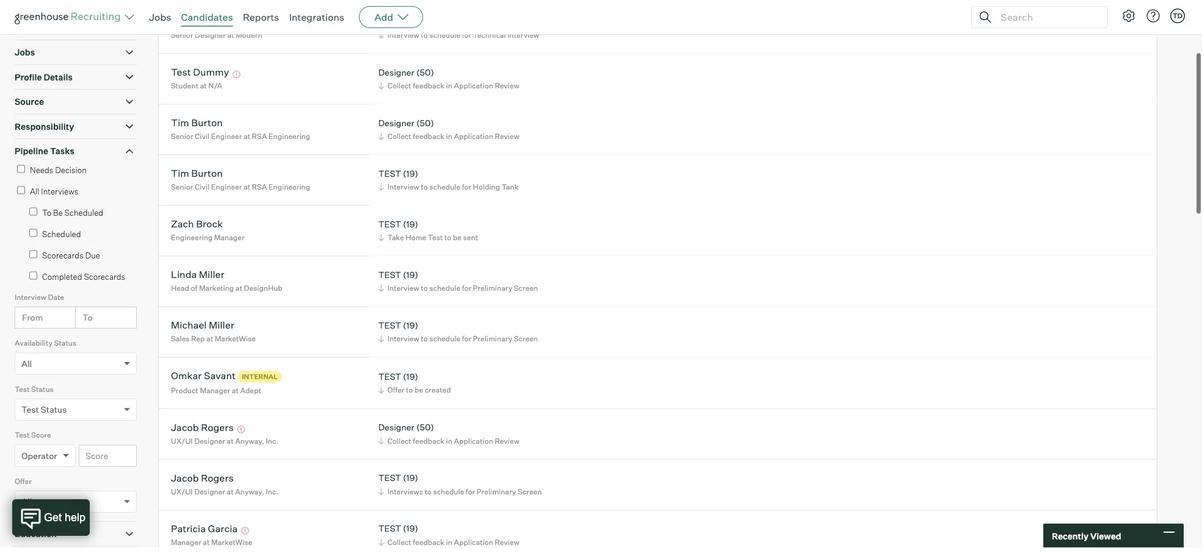 Task type: locate. For each thing, give the bounding box(es) containing it.
1 rogers from the top
[[201, 422, 234, 434]]

at inside linda miller head of marketing at designhub
[[236, 284, 242, 293]]

miller inside michael miller sales rep at marketwise
[[209, 319, 234, 332]]

anyway, up patricia garcia has been in application review for more than 5 days image at the left
[[235, 488, 264, 497]]

senior down student
[[171, 132, 193, 141]]

designer (50) collect feedback in application review
[[378, 67, 520, 90], [378, 118, 520, 141], [378, 423, 520, 446]]

feedback up test (19) interview to schedule for holding tank
[[413, 132, 445, 141]]

4 (50) from the top
[[416, 423, 434, 433]]

4 test from the top
[[378, 320, 401, 331]]

review
[[495, 81, 520, 90], [495, 132, 520, 141], [495, 437, 520, 446], [495, 538, 520, 548]]

screen for linda miller
[[514, 284, 538, 293]]

jobs left candidates link
[[149, 11, 171, 23]]

0 vertical spatial preliminary
[[473, 284, 512, 293]]

1 vertical spatial anyway,
[[235, 488, 264, 497]]

all up education
[[21, 497, 32, 508]]

to for to be scheduled
[[42, 208, 51, 218]]

jacob up patricia
[[171, 472, 199, 485]]

jacob rogers link up ux/ui designer at anyway, inc.
[[171, 422, 234, 436]]

be
[[53, 208, 63, 218]]

1 vertical spatial engineer
[[211, 183, 242, 192]]

internal up adept
[[242, 373, 278, 381]]

4 (19) from the top
[[403, 320, 418, 331]]

tim burton link up "zach brock" link
[[171, 167, 223, 181]]

all down availability
[[21, 359, 32, 370]]

internal up modern
[[232, 17, 268, 26]]

source
[[15, 97, 44, 107]]

test for jacob rogers
[[378, 473, 401, 484]]

in up test (19) interview to schedule for holding tank
[[446, 132, 452, 141]]

linda miller head of marketing at designhub
[[171, 269, 283, 293]]

0 vertical spatial tim burton link
[[171, 117, 223, 131]]

1 collect feedback in application review link from the top
[[377, 80, 523, 92]]

viewed
[[1091, 531, 1121, 542]]

tim up zach
[[171, 167, 189, 180]]

2 collect from the top
[[388, 132, 411, 141]]

1 inc. from the top
[[266, 437, 278, 446]]

designer (50) collect feedback in application review down created
[[378, 423, 520, 446]]

jacob inside jacob rogers ux/ui designer at anyway, inc.
[[171, 472, 199, 485]]

2 vertical spatial manager
[[171, 538, 201, 548]]

jacob
[[171, 422, 199, 434], [171, 472, 199, 485]]

zach brock link
[[171, 218, 223, 232]]

0 vertical spatial be
[[453, 233, 462, 243]]

2 tim burton senior civil engineer at rsa engineering from the top
[[171, 167, 310, 192]]

in down interview to schedule for technical interview link
[[446, 81, 452, 90]]

1 tim burton link from the top
[[171, 117, 223, 131]]

add
[[374, 11, 393, 23]]

schedule inside test (19) interviews to schedule for preliminary screen
[[433, 488, 464, 497]]

1 vertical spatial designer (50) collect feedback in application review
[[378, 118, 520, 141]]

0 vertical spatial miller
[[199, 269, 224, 281]]

0 vertical spatial tim burton senior civil engineer at rsa engineering
[[171, 117, 310, 141]]

(19)
[[403, 168, 418, 179], [403, 219, 418, 230], [403, 270, 418, 280], [403, 320, 418, 331], [403, 371, 418, 382], [403, 473, 418, 484], [403, 524, 418, 535]]

burton down n/a
[[191, 117, 223, 129]]

1 in from the top
[[446, 81, 452, 90]]

2 interview to schedule for preliminary screen link from the top
[[377, 333, 541, 345]]

reports
[[243, 11, 279, 23]]

1 engineer from the top
[[211, 132, 242, 141]]

2 rogers from the top
[[201, 472, 234, 485]]

schedule for tim burton
[[429, 183, 460, 192]]

2 vertical spatial engineering
[[171, 233, 213, 243]]

0 vertical spatial senior
[[171, 31, 193, 40]]

designer (50) collect feedback in application review down interview to schedule for technical interview link
[[378, 67, 520, 90]]

0 horizontal spatial offer
[[15, 477, 32, 486]]

Scorecards Due checkbox
[[29, 251, 37, 259]]

feedback
[[413, 81, 445, 90], [413, 132, 445, 141], [413, 437, 445, 446], [413, 538, 445, 548]]

0 vertical spatial civil
[[195, 132, 210, 141]]

scorecards up completed
[[42, 251, 84, 261]]

collect feedback in application review link
[[377, 80, 523, 92], [377, 131, 523, 142], [377, 436, 523, 447], [377, 537, 523, 549]]

rogers
[[201, 422, 234, 434], [201, 472, 234, 485]]

all interviews
[[30, 187, 78, 196]]

1 test (19) interview to schedule for preliminary screen from the top
[[378, 270, 538, 293]]

burton for test
[[191, 167, 223, 180]]

application up test (19) interview to schedule for holding tank
[[454, 132, 493, 141]]

test dummy has been in application review for more than 5 days image
[[231, 71, 242, 78]]

for inside test (19) interview to schedule for holding tank
[[462, 183, 471, 192]]

3 (50) from the top
[[416, 118, 434, 128]]

interviews inside test (19) interviews to schedule for preliminary screen
[[388, 488, 423, 497]]

0 vertical spatial status
[[54, 339, 76, 348]]

to up 'test (19) take home test to be sent'
[[421, 183, 428, 192]]

1 horizontal spatial to
[[82, 313, 93, 323]]

status up "score"
[[41, 405, 67, 416]]

to inside test (19) interviews to schedule for preliminary screen
[[425, 488, 432, 497]]

3 collect from the top
[[388, 437, 411, 446]]

feedback down created
[[413, 437, 445, 446]]

offer left created
[[388, 386, 405, 395]]

to down 'completed scorecards'
[[82, 313, 93, 323]]

test
[[378, 168, 401, 179], [378, 219, 401, 230], [378, 270, 401, 280], [378, 320, 401, 331], [378, 371, 401, 382], [378, 473, 401, 484], [378, 524, 401, 535]]

at inside jacob rogers ux/ui designer at anyway, inc.
[[227, 488, 234, 497]]

4 review from the top
[[495, 538, 520, 548]]

1 review from the top
[[495, 81, 520, 90]]

in down interviews to schedule for preliminary screen link
[[446, 538, 452, 548]]

anyway,
[[235, 437, 264, 446], [235, 488, 264, 497]]

jobs up profile
[[15, 47, 35, 58]]

burton up brock
[[191, 167, 223, 180]]

0 vertical spatial jacob rogers link
[[171, 422, 234, 436]]

2 tim from the top
[[171, 167, 189, 180]]

integrations
[[289, 11, 344, 23]]

miller
[[199, 269, 224, 281], [209, 319, 234, 332]]

to down take home test to be sent link
[[421, 284, 428, 293]]

td
[[1173, 12, 1183, 20]]

1 ux/ui from the top
[[171, 437, 193, 446]]

4 collect feedback in application review link from the top
[[377, 537, 523, 549]]

preliminary for linda miller
[[473, 284, 512, 293]]

2 (19) from the top
[[403, 219, 418, 230]]

to
[[42, 208, 51, 218], [82, 313, 93, 323]]

screen
[[514, 284, 538, 293], [514, 335, 538, 344], [518, 488, 542, 497]]

manager down patricia
[[171, 538, 201, 548]]

marketwise inside michael miller sales rep at marketwise
[[215, 335, 256, 344]]

senior
[[171, 31, 193, 40], [171, 132, 193, 141], [171, 183, 193, 192]]

application for senior civil engineer at rsa engineering
[[454, 132, 493, 141]]

manager down savant
[[200, 386, 230, 395]]

1 vertical spatial jacob
[[171, 472, 199, 485]]

senior designer at modern
[[171, 31, 262, 40]]

1 anyway, from the top
[[235, 437, 264, 446]]

1 vertical spatial offer
[[15, 477, 32, 486]]

0 vertical spatial burton
[[191, 117, 223, 129]]

civil up brock
[[195, 183, 210, 192]]

test (19) interview to schedule for preliminary screen
[[378, 270, 538, 293], [378, 320, 538, 344]]

2 review from the top
[[495, 132, 520, 141]]

interview
[[388, 30, 419, 39], [508, 30, 539, 39], [388, 183, 419, 192], [388, 284, 419, 293], [15, 293, 46, 302], [388, 335, 419, 344]]

0 vertical spatial engineering
[[269, 132, 310, 141]]

ux/ui inside jacob rogers ux/ui designer at anyway, inc.
[[171, 488, 193, 497]]

rogers inside jacob rogers ux/ui designer at anyway, inc.
[[201, 472, 234, 485]]

take home test to be sent link
[[377, 232, 481, 244]]

4 collect from the top
[[388, 538, 411, 548]]

be inside test (19) offer to be created
[[415, 386, 423, 395]]

1 designer (50) collect feedback in application review from the top
[[378, 67, 520, 90]]

0 vertical spatial anyway,
[[235, 437, 264, 446]]

5 test from the top
[[378, 371, 401, 382]]

1 horizontal spatial be
[[453, 233, 462, 243]]

manager down brock
[[214, 233, 245, 243]]

1 vertical spatial engineering
[[269, 183, 310, 192]]

(19) for linda miller
[[403, 270, 418, 280]]

3 test from the top
[[378, 270, 401, 280]]

(50) inside 'designer (50) interview to schedule for technical interview'
[[416, 16, 434, 27]]

(50) for senior civil engineer at rsa engineering
[[416, 118, 434, 128]]

1 civil from the top
[[195, 132, 210, 141]]

jacob rogers has been in application review for more than 5 days image
[[236, 427, 247, 434]]

1 test from the top
[[378, 168, 401, 179]]

offer to be created link
[[377, 385, 454, 396]]

1 rsa from the top
[[252, 132, 267, 141]]

test for michael miller
[[378, 320, 401, 331]]

feedback inside test (19) collect feedback in application review
[[413, 538, 445, 548]]

jacob for jacob rogers ux/ui designer at anyway, inc.
[[171, 472, 199, 485]]

rogers for jacob rogers ux/ui designer at anyway, inc.
[[201, 472, 234, 485]]

Completed Scorecards checkbox
[[29, 272, 37, 280]]

2 vertical spatial senior
[[171, 183, 193, 192]]

schedule left technical
[[429, 30, 460, 39]]

technical
[[473, 30, 506, 39]]

feedback down interviews to schedule for preliminary screen link
[[413, 538, 445, 548]]

1 vertical spatial inc.
[[266, 488, 278, 497]]

to left created
[[406, 386, 413, 395]]

screen inside test (19) interviews to schedule for preliminary screen
[[518, 488, 542, 497]]

tim burton senior civil engineer at rsa engineering down n/a
[[171, 117, 310, 141]]

collect
[[388, 81, 411, 90], [388, 132, 411, 141], [388, 437, 411, 446], [388, 538, 411, 548]]

ux/ui
[[171, 437, 193, 446], [171, 488, 193, 497]]

jobs
[[149, 11, 171, 23], [15, 47, 35, 58]]

1 tim burton senior civil engineer at rsa engineering from the top
[[171, 117, 310, 141]]

interview to schedule for preliminary screen link for michael miller
[[377, 333, 541, 345]]

tim burton link down student at n/a
[[171, 117, 223, 131]]

1 (50) from the top
[[416, 16, 434, 27]]

tim down student
[[171, 117, 189, 129]]

designer
[[378, 16, 415, 27], [195, 31, 226, 40], [378, 67, 415, 78], [378, 118, 415, 128], [378, 423, 415, 433], [194, 437, 225, 446], [194, 488, 225, 497]]

recently viewed
[[1052, 531, 1121, 542]]

2 in from the top
[[446, 132, 452, 141]]

2 inc. from the top
[[266, 488, 278, 497]]

rogers up ux/ui designer at anyway, inc.
[[201, 422, 234, 434]]

greenhouse recruiting image
[[15, 10, 125, 24]]

0 vertical spatial marketwise
[[215, 335, 256, 344]]

1 vertical spatial rogers
[[201, 472, 234, 485]]

offer down operator at the bottom of the page
[[15, 477, 32, 486]]

miller right michael
[[209, 319, 234, 332]]

(50)
[[416, 16, 434, 27], [416, 67, 434, 78], [416, 118, 434, 128], [416, 423, 434, 433]]

zach brock engineering manager
[[171, 218, 245, 243]]

all inside offer element
[[21, 497, 32, 508]]

to for head of marketing at designhub
[[421, 284, 428, 293]]

feedback down interview to schedule for technical interview link
[[413, 81, 445, 90]]

0 vertical spatial rogers
[[201, 422, 234, 434]]

be left created
[[415, 386, 423, 395]]

1 horizontal spatial jobs
[[149, 11, 171, 23]]

civil down student at n/a
[[195, 132, 210, 141]]

0 vertical spatial tim
[[171, 117, 189, 129]]

2 senior from the top
[[171, 132, 193, 141]]

1 vertical spatial interview to schedule for preliminary screen link
[[377, 333, 541, 345]]

to left "sent"
[[444, 233, 451, 243]]

3 in from the top
[[446, 437, 452, 446]]

1 vertical spatial scheduled
[[42, 229, 81, 239]]

All Interviews checkbox
[[17, 187, 25, 195]]

1 interview to schedule for preliminary screen link from the top
[[377, 283, 541, 294]]

scorecards
[[42, 251, 84, 261], [84, 272, 125, 282]]

1 vertical spatial tim burton link
[[171, 167, 223, 181]]

Needs Decision checkbox
[[17, 165, 25, 173]]

scheduled right be
[[64, 208, 103, 218]]

garcia
[[208, 523, 238, 535]]

scorecards down due
[[84, 272, 125, 282]]

test status
[[15, 385, 54, 394], [21, 405, 67, 416]]

0 vertical spatial to
[[42, 208, 51, 218]]

engineering for test (19)
[[269, 183, 310, 192]]

collect feedback in application review link down interview to schedule for technical interview link
[[377, 80, 523, 92]]

test inside test (19) interviews to schedule for preliminary screen
[[378, 473, 401, 484]]

test status up "score"
[[21, 405, 67, 416]]

0 vertical spatial interviews
[[41, 187, 78, 196]]

of
[[191, 284, 197, 293]]

7 test from the top
[[378, 524, 401, 535]]

to down add popup button
[[421, 30, 428, 39]]

integrations link
[[289, 11, 344, 23]]

schedule down take home test to be sent link
[[429, 284, 460, 293]]

0 vertical spatial jacob
[[171, 422, 199, 434]]

3 review from the top
[[495, 437, 520, 446]]

1 vertical spatial jacob rogers link
[[171, 472, 234, 486]]

2 test from the top
[[378, 219, 401, 230]]

0 vertical spatial ux/ui
[[171, 437, 193, 446]]

6 (19) from the top
[[403, 473, 418, 484]]

patricia garcia has been in application review for more than 5 days image
[[240, 528, 251, 535]]

from
[[22, 313, 43, 323]]

1 vertical spatial screen
[[514, 335, 538, 344]]

senior up zach
[[171, 183, 193, 192]]

schedule left holding
[[429, 183, 460, 192]]

designer (50) collect feedback in application review up test (19) interview to schedule for holding tank
[[378, 118, 520, 141]]

marketwise down michael miller link
[[215, 335, 256, 344]]

to left be
[[42, 208, 51, 218]]

3 senior from the top
[[171, 183, 193, 192]]

jacob for jacob rogers
[[171, 422, 199, 434]]

2 jacob from the top
[[171, 472, 199, 485]]

4 feedback from the top
[[413, 538, 445, 548]]

review for senior civil engineer at rsa engineering
[[495, 132, 520, 141]]

engineer for test (19)
[[211, 183, 242, 192]]

preliminary inside test (19) interviews to schedule for preliminary screen
[[477, 488, 516, 497]]

schedule up created
[[429, 335, 460, 344]]

1 jacob from the top
[[171, 422, 199, 434]]

screen for jacob rogers
[[518, 488, 542, 497]]

0 vertical spatial manager
[[214, 233, 245, 243]]

interview to schedule for preliminary screen link up created
[[377, 333, 541, 345]]

0 vertical spatial test (19) interview to schedule for preliminary screen
[[378, 270, 538, 293]]

1 vertical spatial to
[[82, 313, 93, 323]]

janet
[[171, 14, 197, 27]]

status down availability status element
[[31, 385, 54, 394]]

engineer down n/a
[[211, 132, 242, 141]]

2 test (19) interview to schedule for preliminary screen from the top
[[378, 320, 538, 344]]

0 horizontal spatial be
[[415, 386, 423, 395]]

to for ux/ui designer at anyway, inc.
[[425, 488, 432, 497]]

details
[[44, 72, 73, 83]]

application inside test (19) collect feedback in application review
[[454, 538, 493, 548]]

1 horizontal spatial offer
[[388, 386, 405, 395]]

1 senior from the top
[[171, 31, 193, 40]]

tim burton senior civil engineer at rsa engineering for designer
[[171, 117, 310, 141]]

miller up marketing
[[199, 269, 224, 281]]

test status down availability
[[15, 385, 54, 394]]

2 engineer from the top
[[211, 183, 242, 192]]

schedule inside 'designer (50) interview to schedule for technical interview'
[[429, 30, 460, 39]]

all
[[30, 187, 39, 196], [21, 359, 32, 370], [21, 497, 32, 508]]

status inside availability status element
[[54, 339, 76, 348]]

(19) inside test (19) interview to schedule for holding tank
[[403, 168, 418, 179]]

(19) inside test (19) interviews to schedule for preliminary screen
[[403, 473, 418, 484]]

2 jacob rogers link from the top
[[171, 472, 234, 486]]

test (19) interview to schedule for preliminary screen for michael miller
[[378, 320, 538, 344]]

2 burton from the top
[[191, 167, 223, 180]]

1 vertical spatial senior
[[171, 132, 193, 141]]

jacob rogers link
[[171, 422, 234, 436], [171, 472, 234, 486]]

0 vertical spatial engineer
[[211, 132, 242, 141]]

0 vertical spatial jobs
[[149, 11, 171, 23]]

1 vertical spatial ux/ui
[[171, 488, 193, 497]]

1 tim from the top
[[171, 117, 189, 129]]

marketwise down garcia
[[211, 538, 252, 548]]

in for ux/ui designer at anyway, inc.
[[446, 437, 452, 446]]

0 vertical spatial rsa
[[252, 132, 267, 141]]

2 vertical spatial designer (50) collect feedback in application review
[[378, 423, 520, 446]]

1 burton from the top
[[191, 117, 223, 129]]

interview date
[[15, 293, 64, 302]]

be inside 'test (19) take home test to be sent'
[[453, 233, 462, 243]]

all for offer
[[21, 497, 32, 508]]

6 test from the top
[[378, 473, 401, 484]]

collect feedback in application review link up test (19) interviews to schedule for preliminary screen at the left of the page
[[377, 436, 523, 447]]

1 vertical spatial scorecards
[[84, 272, 125, 282]]

at inside michael miller sales rep at marketwise
[[206, 335, 213, 344]]

due
[[85, 251, 100, 261]]

designer inside jacob rogers ux/ui designer at anyway, inc.
[[194, 488, 225, 497]]

be
[[453, 233, 462, 243], [415, 386, 423, 395]]

0 vertical spatial internal
[[232, 17, 268, 26]]

completed
[[42, 272, 82, 282]]

(19) inside test (19) offer to be created
[[403, 371, 418, 382]]

1 vertical spatial preliminary
[[473, 335, 512, 344]]

2 vertical spatial status
[[41, 405, 67, 416]]

review for student at n/a
[[495, 81, 520, 90]]

manager at marketwise
[[171, 538, 252, 548]]

test for tim burton
[[378, 168, 401, 179]]

engineer up brock
[[211, 183, 242, 192]]

interview to schedule for preliminary screen link down "sent"
[[377, 283, 541, 294]]

1 vertical spatial tim burton senior civil engineer at rsa engineering
[[171, 167, 310, 192]]

1 vertical spatial be
[[415, 386, 423, 395]]

all inside availability status element
[[21, 359, 32, 370]]

completed scorecards
[[42, 272, 125, 282]]

product
[[171, 386, 198, 395]]

application type
[[15, 22, 85, 33]]

2 feedback from the top
[[413, 132, 445, 141]]

2 civil from the top
[[195, 183, 210, 192]]

1 vertical spatial all
[[21, 359, 32, 370]]

2 anyway, from the top
[[235, 488, 264, 497]]

2 rsa from the top
[[252, 183, 267, 192]]

be left "sent"
[[453, 233, 462, 243]]

schedule up test (19) collect feedback in application review
[[433, 488, 464, 497]]

interview up from
[[15, 293, 46, 302]]

2 (50) from the top
[[416, 67, 434, 78]]

1 vertical spatial interviews
[[388, 488, 423, 497]]

status right availability
[[54, 339, 76, 348]]

0 vertical spatial screen
[[514, 284, 538, 293]]

application down interviews to schedule for preliminary screen link
[[454, 538, 493, 548]]

collect feedback in application review link for patricia garcia
[[377, 537, 523, 549]]

0 vertical spatial offer
[[388, 386, 405, 395]]

3 (19) from the top
[[403, 270, 418, 280]]

1 vertical spatial marketwise
[[211, 538, 252, 548]]

offer inside test (19) offer to be created
[[388, 386, 405, 395]]

1 feedback from the top
[[413, 81, 445, 90]]

0 horizontal spatial to
[[42, 208, 51, 218]]

test score
[[15, 431, 51, 440]]

test
[[171, 66, 191, 78], [428, 233, 443, 243], [15, 385, 30, 394], [21, 405, 39, 416], [15, 431, 30, 440]]

date
[[48, 293, 64, 302]]

senior for designer (50)
[[171, 132, 193, 141]]

for inside test (19) interviews to schedule for preliminary screen
[[466, 488, 475, 497]]

application up test (19) interviews to schedule for preliminary screen at the left of the page
[[454, 437, 493, 446]]

test inside test (19) offer to be created
[[378, 371, 401, 382]]

1 vertical spatial miller
[[209, 319, 234, 332]]

test inside 'test (19) take home test to be sent'
[[378, 219, 401, 230]]

engineering inside zach brock engineering manager
[[171, 233, 213, 243]]

1 vertical spatial test status
[[21, 405, 67, 416]]

1 vertical spatial internal
[[242, 373, 278, 381]]

collect feedback in application review link up test (19) interview to schedule for holding tank
[[377, 131, 523, 142]]

3 collect feedback in application review link from the top
[[377, 436, 523, 447]]

patricia
[[171, 523, 206, 535]]

offer
[[388, 386, 405, 395], [15, 477, 32, 486]]

anyway, down the jacob rogers has been in application review for more than 5 days 'icon' on the bottom of the page
[[235, 437, 264, 446]]

tim burton senior civil engineer at rsa engineering
[[171, 117, 310, 141], [171, 167, 310, 192]]

to inside test (19) offer to be created
[[406, 386, 413, 395]]

engineering for designer (50)
[[269, 132, 310, 141]]

operator
[[21, 451, 57, 462]]

rogers down ux/ui designer at anyway, inc.
[[201, 472, 234, 485]]

in up test (19) interviews to schedule for preliminary screen at the left of the page
[[446, 437, 452, 446]]

0 horizontal spatial jobs
[[15, 47, 35, 58]]

jacob down product
[[171, 422, 199, 434]]

jobs link
[[149, 11, 171, 23]]

tim burton senior civil engineer at rsa engineering up brock
[[171, 167, 310, 192]]

interview to schedule for preliminary screen link for linda miller
[[377, 283, 541, 294]]

test inside test (19) interview to schedule for holding tank
[[378, 168, 401, 179]]

2 designer (50) collect feedback in application review from the top
[[378, 118, 520, 141]]

to for to
[[82, 313, 93, 323]]

all right all interviews option
[[30, 187, 39, 196]]

at
[[227, 31, 234, 40], [200, 81, 207, 90], [244, 132, 250, 141], [244, 183, 250, 192], [236, 284, 242, 293], [206, 335, 213, 344], [232, 386, 239, 395], [227, 437, 234, 446], [227, 488, 234, 497], [203, 538, 210, 548]]

1 vertical spatial civil
[[195, 183, 210, 192]]

1 vertical spatial status
[[31, 385, 54, 394]]

1 collect from the top
[[388, 81, 411, 90]]

3 feedback from the top
[[413, 437, 445, 446]]

tim burton senior civil engineer at rsa engineering for test
[[171, 167, 310, 192]]

1 (19) from the top
[[403, 168, 418, 179]]

schedule
[[429, 30, 460, 39], [429, 183, 460, 192], [429, 284, 460, 293], [429, 335, 460, 344], [433, 488, 464, 497]]

2 tim burton link from the top
[[171, 167, 223, 181]]

miller inside linda miller head of marketing at designhub
[[199, 269, 224, 281]]

interview inside test (19) interview to schedule for holding tank
[[388, 183, 419, 192]]

scheduled down be
[[42, 229, 81, 239]]

availability status element
[[15, 338, 137, 384]]

1 horizontal spatial interviews
[[388, 488, 423, 497]]

2 ux/ui from the top
[[171, 488, 193, 497]]

civil for test (19)
[[195, 183, 210, 192]]

collect inside test (19) collect feedback in application review
[[388, 538, 411, 548]]

head
[[171, 284, 189, 293]]

all for availability status
[[21, 359, 32, 370]]

janet wong
[[171, 14, 226, 27]]

1 vertical spatial test (19) interview to schedule for preliminary screen
[[378, 320, 538, 344]]

collect feedback in application review link down interviews to schedule for preliminary screen link
[[377, 537, 523, 549]]

2 vertical spatial all
[[21, 497, 32, 508]]

in for student at n/a
[[446, 81, 452, 90]]

application down interview to schedule for technical interview link
[[454, 81, 493, 90]]

4 in from the top
[[446, 538, 452, 548]]

application
[[15, 22, 63, 33], [454, 81, 493, 90], [454, 132, 493, 141], [454, 437, 493, 446], [454, 538, 493, 548]]

5 (19) from the top
[[403, 371, 418, 382]]

ux/ui up patricia
[[171, 488, 193, 497]]

manager
[[214, 233, 245, 243], [200, 386, 230, 395], [171, 538, 201, 548]]

collect feedback in application review link for jacob rogers
[[377, 436, 523, 447]]

(19) inside 'test (19) take home test to be sent'
[[403, 219, 418, 230]]

ux/ui down jacob rogers
[[171, 437, 193, 446]]

interview right technical
[[508, 30, 539, 39]]

1 vertical spatial rsa
[[252, 183, 267, 192]]

0 vertical spatial interview to schedule for preliminary screen link
[[377, 283, 541, 294]]

to up test (19) offer to be created
[[421, 335, 428, 344]]

interview up 'test (19) take home test to be sent'
[[388, 183, 419, 192]]

schedule inside test (19) interview to schedule for holding tank
[[429, 183, 460, 192]]

0 vertical spatial designer (50) collect feedback in application review
[[378, 67, 520, 90]]

pipeline
[[15, 146, 48, 157]]

tim for test
[[171, 167, 189, 180]]

to inside test (19) interview to schedule for holding tank
[[421, 183, 428, 192]]

2 vertical spatial screen
[[518, 488, 542, 497]]

review for ux/ui designer at anyway, inc.
[[495, 437, 520, 446]]

1 vertical spatial burton
[[191, 167, 223, 180]]

jacob rogers link down ux/ui designer at anyway, inc.
[[171, 472, 234, 486]]

senior down the janet
[[171, 31, 193, 40]]

to inside 'test (19) take home test to be sent'
[[444, 233, 451, 243]]

1 vertical spatial tim
[[171, 167, 189, 180]]

to up test (19) collect feedback in application review
[[425, 488, 432, 497]]

3 designer (50) collect feedback in application review from the top
[[378, 423, 520, 446]]

application for student at n/a
[[454, 81, 493, 90]]

0 horizontal spatial scorecards
[[42, 251, 84, 261]]

2 vertical spatial preliminary
[[477, 488, 516, 497]]

0 vertical spatial inc.
[[266, 437, 278, 446]]

7 (19) from the top
[[403, 524, 418, 535]]

needs decision
[[30, 165, 87, 175]]

tim
[[171, 117, 189, 129], [171, 167, 189, 180]]

1 horizontal spatial scorecards
[[84, 272, 125, 282]]



Task type: vqa. For each thing, say whether or not it's contained in the screenshot.


Task type: describe. For each thing, give the bounding box(es) containing it.
score
[[31, 431, 51, 440]]

miller for linda miller
[[199, 269, 224, 281]]

test (19) collect feedback in application review
[[378, 524, 520, 548]]

collect for student at n/a
[[388, 81, 411, 90]]

status for test status
[[31, 385, 54, 394]]

rogers for jacob rogers
[[201, 422, 234, 434]]

test (19) offer to be created
[[378, 371, 451, 395]]

screen for michael miller
[[514, 335, 538, 344]]

savant
[[204, 370, 236, 382]]

1 vertical spatial jobs
[[15, 47, 35, 58]]

omkar savant
[[171, 370, 236, 382]]

civil for designer (50)
[[195, 132, 210, 141]]

(50) for student at n/a
[[416, 67, 434, 78]]

sales
[[171, 335, 190, 344]]

review inside test (19) collect feedback in application review
[[495, 538, 520, 548]]

preliminary for michael miller
[[473, 335, 512, 344]]

designer (50) interview to schedule for technical interview
[[378, 16, 539, 39]]

to inside 'designer (50) interview to schedule for technical interview'
[[421, 30, 428, 39]]

modern
[[236, 31, 262, 40]]

education
[[15, 530, 57, 540]]

1 jacob rogers link from the top
[[171, 422, 234, 436]]

Score number field
[[79, 446, 137, 468]]

interview to schedule for holding tank link
[[377, 181, 522, 193]]

decision
[[55, 165, 87, 175]]

2 collect feedback in application review link from the top
[[377, 131, 523, 142]]

rsa for test (19)
[[252, 183, 267, 192]]

feedback for senior civil engineer at rsa engineering
[[413, 132, 445, 141]]

interview up test (19) offer to be created
[[388, 335, 419, 344]]

test inside 'test (19) take home test to be sent'
[[428, 233, 443, 243]]

for for jacob rogers
[[466, 488, 475, 497]]

add button
[[359, 6, 423, 28]]

internal for omkar savant
[[242, 373, 278, 381]]

inc. inside jacob rogers ux/ui designer at anyway, inc.
[[266, 488, 278, 497]]

interview down take
[[388, 284, 419, 293]]

Scheduled checkbox
[[29, 229, 37, 237]]

profile details
[[15, 72, 73, 83]]

to for product manager at adept
[[406, 386, 413, 395]]

Search text field
[[998, 8, 1097, 26]]

0 vertical spatial scorecards
[[42, 251, 84, 261]]

holding
[[473, 183, 500, 192]]

test (19) interview to schedule for preliminary screen for linda miller
[[378, 270, 538, 293]]

schedule for jacob rogers
[[433, 488, 464, 497]]

michael miller link
[[171, 319, 234, 333]]

designer inside 'designer (50) interview to schedule for technical interview'
[[378, 16, 415, 27]]

recently
[[1052, 531, 1089, 542]]

td button
[[1168, 6, 1188, 26]]

zach
[[171, 218, 194, 230]]

tank
[[502, 183, 519, 192]]

td button
[[1171, 9, 1185, 23]]

scorecards due
[[42, 251, 100, 261]]

reports link
[[243, 11, 279, 23]]

test (19) interviews to schedule for preliminary screen
[[378, 473, 542, 497]]

janet wong link
[[171, 14, 226, 29]]

availability status
[[15, 339, 76, 348]]

patricia garcia link
[[171, 523, 238, 537]]

test dummy link
[[171, 66, 229, 80]]

test (19) take home test to be sent
[[378, 219, 478, 243]]

rsa for designer (50)
[[252, 132, 267, 141]]

tasks
[[50, 146, 75, 157]]

0 horizontal spatial interviews
[[41, 187, 78, 196]]

to for sales rep at marketwise
[[421, 335, 428, 344]]

0 vertical spatial test status
[[15, 385, 54, 394]]

0 vertical spatial all
[[30, 187, 39, 196]]

test for zach brock
[[378, 219, 401, 230]]

feedback for student at n/a
[[413, 81, 445, 90]]

to be scheduled
[[42, 208, 103, 218]]

0 vertical spatial scheduled
[[64, 208, 103, 218]]

test status element
[[15, 384, 137, 430]]

wong
[[199, 14, 226, 27]]

collect feedback in application review link for test dummy
[[377, 80, 523, 92]]

interviews to schedule for preliminary screen link
[[377, 486, 545, 498]]

for for linda miller
[[462, 284, 471, 293]]

(19) inside test (19) collect feedback in application review
[[403, 524, 418, 535]]

tim for designer
[[171, 117, 189, 129]]

collect for senior civil engineer at rsa engineering
[[388, 132, 411, 141]]

To Be Scheduled checkbox
[[29, 208, 37, 216]]

patricia garcia
[[171, 523, 238, 535]]

ux/ui designer at anyway, inc.
[[171, 437, 278, 446]]

type
[[64, 22, 85, 33]]

availability
[[15, 339, 52, 348]]

anyway, inside jacob rogers ux/ui designer at anyway, inc.
[[235, 488, 264, 497]]

for for tim burton
[[462, 183, 471, 192]]

student at n/a
[[171, 81, 222, 90]]

rep
[[191, 335, 205, 344]]

linda miller link
[[171, 269, 224, 283]]

test dummy
[[171, 66, 229, 78]]

(19) for jacob rogers
[[403, 473, 418, 484]]

candidates
[[181, 11, 233, 23]]

marketing
[[199, 284, 234, 293]]

test for linda miller
[[378, 270, 401, 280]]

burton for designer
[[191, 117, 223, 129]]

in inside test (19) collect feedback in application review
[[446, 538, 452, 548]]

student
[[171, 81, 198, 90]]

pipeline tasks
[[15, 146, 75, 157]]

tim burton link for test
[[171, 167, 223, 181]]

schedule for linda miller
[[429, 284, 460, 293]]

jacob rogers ux/ui designer at anyway, inc.
[[171, 472, 278, 497]]

omkar savant link
[[171, 370, 236, 384]]

for for michael miller
[[462, 335, 471, 344]]

application left the type
[[15, 22, 63, 33]]

preliminary for jacob rogers
[[477, 488, 516, 497]]

designer (50) collect feedback in application review for jacob rogers
[[378, 423, 520, 446]]

michael miller sales rep at marketwise
[[171, 319, 256, 344]]

internal for janet wong
[[232, 17, 268, 26]]

collect for ux/ui designer at anyway, inc.
[[388, 437, 411, 446]]

created
[[425, 386, 451, 395]]

application for ux/ui designer at anyway, inc.
[[454, 437, 493, 446]]

1 vertical spatial manager
[[200, 386, 230, 395]]

manager inside zach brock engineering manager
[[214, 233, 245, 243]]

status for all
[[54, 339, 76, 348]]

miller for michael miller
[[209, 319, 234, 332]]

take
[[388, 233, 404, 243]]

(50) for ux/ui designer at anyway, inc.
[[416, 423, 434, 433]]

schedule for michael miller
[[429, 335, 460, 344]]

n/a
[[208, 81, 222, 90]]

interview down add popup button
[[388, 30, 419, 39]]

adept
[[240, 386, 261, 395]]

senior for test (19)
[[171, 183, 193, 192]]

to for senior civil engineer at rsa engineering
[[421, 183, 428, 192]]

test inside test (19) collect feedback in application review
[[378, 524, 401, 535]]

michael
[[171, 319, 207, 332]]

engineer for designer (50)
[[211, 132, 242, 141]]

candidates link
[[181, 11, 233, 23]]

needs
[[30, 165, 53, 175]]

dummy
[[193, 66, 229, 78]]

responsibility
[[15, 121, 74, 132]]

configure image
[[1122, 9, 1136, 23]]

offer element
[[15, 476, 137, 522]]

feedback for ux/ui designer at anyway, inc.
[[413, 437, 445, 446]]

interview to schedule for technical interview link
[[377, 29, 542, 41]]

brock
[[196, 218, 223, 230]]

product manager at adept
[[171, 386, 261, 395]]

(19) for michael miller
[[403, 320, 418, 331]]

designhub
[[244, 284, 283, 293]]

in for senior civil engineer at rsa engineering
[[446, 132, 452, 141]]

(19) for zach brock
[[403, 219, 418, 230]]

test (19) interview to schedule for holding tank
[[378, 168, 519, 192]]

(19) for tim burton
[[403, 168, 418, 179]]

for inside 'designer (50) interview to schedule for technical interview'
[[462, 30, 471, 39]]

omkar
[[171, 370, 202, 382]]

home
[[406, 233, 426, 243]]

sent
[[463, 233, 478, 243]]

linda
[[171, 269, 197, 281]]

designer (50) collect feedback in application review for test dummy
[[378, 67, 520, 90]]

tim burton link for designer
[[171, 117, 223, 131]]



